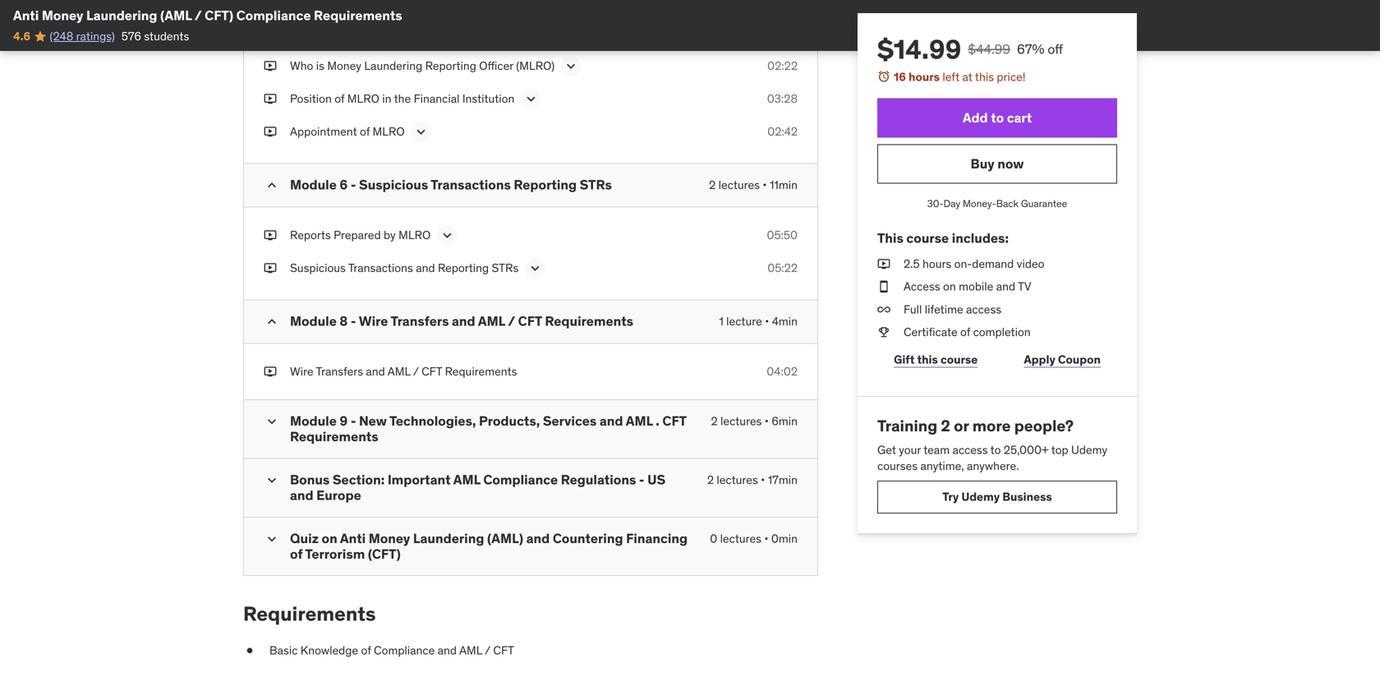 Task type: locate. For each thing, give the bounding box(es) containing it.
0 vertical spatial udemy
[[1072, 442, 1108, 457]]

cart
[[1007, 109, 1032, 126]]

to left cart
[[991, 109, 1004, 126]]

of down full lifetime access
[[961, 324, 971, 339]]

1 horizontal spatial wire
[[359, 313, 388, 329]]

1 horizontal spatial anti
[[340, 530, 366, 547]]

to inside 'button'
[[991, 109, 1004, 126]]

mlro down in
[[373, 124, 405, 139]]

lectures right 0
[[720, 531, 762, 546]]

• left 17min
[[761, 472, 765, 487]]

xsmall image
[[264, 58, 277, 74], [264, 227, 277, 243], [264, 260, 277, 276], [878, 279, 891, 295]]

mlro for position
[[347, 91, 380, 106]]

show lecture description image for position of mlro in the financial institution
[[523, 91, 539, 107]]

who
[[290, 58, 313, 73]]

money right terrorism
[[369, 530, 410, 547]]

access
[[966, 302, 1002, 317], [953, 442, 988, 457]]

0 vertical spatial show lecture description image
[[563, 58, 579, 74]]

0 vertical spatial module
[[290, 176, 337, 193]]

apply coupon button
[[1008, 343, 1118, 376]]

small image for bonus section: important aml compliance regulations - us and europe
[[264, 472, 280, 488]]

to up anywhere.
[[991, 442, 1001, 457]]

course down the "certificate of completion"
[[941, 352, 978, 367]]

• for bonus section: important aml compliance regulations - us and europe
[[761, 472, 765, 487]]

hours
[[909, 69, 940, 84], [923, 256, 952, 271]]

europe
[[317, 487, 361, 504]]

- right 9
[[351, 412, 356, 429]]

2 small image from the top
[[264, 177, 280, 193]]

or
[[954, 416, 969, 435]]

2 right us
[[707, 472, 714, 487]]

buy now
[[971, 155, 1024, 172]]

us
[[648, 471, 666, 488]]

1 horizontal spatial transfers
[[391, 313, 449, 329]]

0 horizontal spatial show lecture description image
[[413, 124, 429, 140]]

• for quiz on anti money laundering (aml) and countering financing of terrorism (cft)
[[764, 531, 769, 546]]

0 horizontal spatial compliance
[[236, 7, 311, 24]]

small image left bonus
[[264, 472, 280, 488]]

- right the "8"
[[351, 313, 356, 329]]

xsmall image
[[264, 91, 277, 107], [264, 124, 277, 140], [878, 256, 891, 272], [878, 301, 891, 317], [878, 324, 891, 340], [264, 364, 277, 380], [243, 643, 256, 659]]

small image for quiz on anti money laundering (aml) and countering financing of terrorism (cft)
[[264, 531, 280, 547]]

this right gift
[[917, 352, 938, 367]]

mlro
[[347, 91, 380, 106], [373, 124, 405, 139], [399, 228, 431, 242]]

small image left quiz
[[264, 531, 280, 547]]

udemy
[[1072, 442, 1108, 457], [962, 489, 1000, 504]]

mlro left in
[[347, 91, 380, 106]]

quiz
[[290, 530, 319, 547]]

wire
[[359, 313, 388, 329], [290, 364, 314, 379]]

small image left 9
[[264, 413, 280, 430]]

full
[[904, 302, 922, 317]]

module left 9
[[290, 412, 337, 429]]

bonus section: important aml compliance regulations - us and europe
[[290, 471, 666, 504]]

price!
[[997, 69, 1026, 84]]

0 vertical spatial this
[[975, 69, 994, 84]]

1 vertical spatial transactions
[[348, 260, 413, 275]]

aml
[[478, 313, 505, 329], [388, 364, 411, 379], [626, 412, 653, 429], [453, 471, 481, 488], [459, 643, 482, 658]]

02:22
[[768, 58, 798, 73]]

05:22
[[768, 260, 798, 275]]

access inside training 2 or more people? get your team access to 25,000+ top udemy courses anytime, anywhere.
[[953, 442, 988, 457]]

1 vertical spatial access
[[953, 442, 988, 457]]

2 left 11min
[[709, 177, 716, 192]]

module
[[290, 176, 337, 193], [290, 313, 337, 329], [290, 412, 337, 429]]

1 vertical spatial this
[[917, 352, 938, 367]]

access down the mobile
[[966, 302, 1002, 317]]

1 module from the top
[[290, 176, 337, 193]]

1 vertical spatial course
[[941, 352, 978, 367]]

- inside "module 9 - new technologies, products, services and aml . cft requirements"
[[351, 412, 356, 429]]

17min
[[768, 472, 798, 487]]

67%
[[1017, 41, 1045, 58]]

1 vertical spatial transfers
[[316, 364, 363, 379]]

1 vertical spatial show lecture description image
[[413, 124, 429, 140]]

1 vertical spatial to
[[991, 442, 1001, 457]]

section:
[[333, 471, 385, 488]]

1 vertical spatial mlro
[[373, 124, 405, 139]]

compliance right cft)
[[236, 7, 311, 24]]

small image left the "8"
[[264, 313, 280, 330]]

of left terrorism
[[290, 546, 303, 562]]

1 small image from the top
[[264, 8, 280, 24]]

strs
[[580, 176, 612, 193], [492, 260, 519, 275]]

access down or
[[953, 442, 988, 457]]

• left 0min at the bottom right of page
[[764, 531, 769, 546]]

on up full lifetime access
[[943, 279, 956, 294]]

0 vertical spatial transactions
[[431, 176, 511, 193]]

0 vertical spatial officer
[[474, 7, 517, 24]]

suspicious down the reports
[[290, 260, 346, 275]]

3 small image from the top
[[264, 313, 280, 330]]

module 6 - suspicious transactions reporting strs
[[290, 176, 612, 193]]

guarantee
[[1021, 197, 1068, 210]]

show lecture description image
[[523, 91, 539, 107], [439, 227, 455, 244], [527, 260, 543, 276]]

business
[[1003, 489, 1052, 504]]

laundering left the (aml)
[[413, 530, 484, 547]]

module for module 8 - wire transfers and aml / cft requirements
[[290, 313, 337, 329]]

alarm image
[[878, 70, 891, 83]]

lectures for module 6 - suspicious transactions reporting strs
[[719, 177, 760, 192]]

1 vertical spatial compliance
[[483, 471, 558, 488]]

gift
[[894, 352, 915, 367]]

access
[[904, 279, 941, 294]]

show lecture description image
[[563, 58, 579, 74], [413, 124, 429, 140]]

of inside quiz on anti money laundering (aml) and countering financing of terrorism (cft)
[[290, 546, 303, 562]]

0 vertical spatial show lecture description image
[[523, 91, 539, 107]]

1 horizontal spatial this
[[975, 69, 994, 84]]

anti up the 4.6
[[13, 7, 39, 24]]

technologies,
[[389, 412, 476, 429]]

lectures left 17min
[[717, 472, 758, 487]]

2 left or
[[941, 416, 951, 435]]

6 small image from the top
[[264, 531, 280, 547]]

position
[[290, 91, 332, 106]]

576 students
[[121, 29, 189, 43]]

suspicious right the 6 in the left top of the page
[[359, 176, 428, 193]]

2 vertical spatial show lecture description image
[[527, 260, 543, 276]]

laundering up the 'who is money laundering reporting officer (mlro)' on the left of page
[[335, 7, 406, 24]]

training
[[878, 416, 938, 435]]

aml inside "module 9 - new technologies, products, services and aml . cft requirements"
[[626, 412, 653, 429]]

access on mobile and tv
[[904, 279, 1032, 294]]

0 vertical spatial anti
[[13, 7, 39, 24]]

0 horizontal spatial strs
[[492, 260, 519, 275]]

2 module from the top
[[290, 313, 337, 329]]

apply
[[1024, 352, 1056, 367]]

module left the 6 in the left top of the page
[[290, 176, 337, 193]]

0 vertical spatial hours
[[909, 69, 940, 84]]

0 vertical spatial to
[[991, 109, 1004, 126]]

1 vertical spatial show lecture description image
[[439, 227, 455, 244]]

anti inside quiz on anti money laundering (aml) and countering financing of terrorism (cft)
[[340, 530, 366, 547]]

- for wire
[[351, 313, 356, 329]]

0 vertical spatial access
[[966, 302, 1002, 317]]

lectures left 6min
[[721, 414, 762, 429]]

course up 2.5
[[907, 230, 949, 246]]

small image for module 8 - wire transfers and aml / cft requirements
[[264, 313, 280, 330]]

udemy inside training 2 or more people? get your team access to 25,000+ top udemy courses anytime, anywhere.
[[1072, 442, 1108, 457]]

more
[[973, 416, 1011, 435]]

suspicious transactions and reporting strs
[[290, 260, 519, 275]]

compliance inside the bonus section: important aml compliance regulations - us and europe
[[483, 471, 558, 488]]

udemy right 'try'
[[962, 489, 1000, 504]]

hours right 2.5
[[923, 256, 952, 271]]

small image right cft)
[[264, 8, 280, 24]]

compliance right knowledge
[[374, 643, 435, 658]]

laundering up in
[[364, 58, 423, 73]]

lecture
[[727, 314, 762, 329]]

compliance
[[236, 7, 311, 24], [483, 471, 558, 488], [374, 643, 435, 658]]

3 module from the top
[[290, 412, 337, 429]]

(248 ratings)
[[50, 29, 115, 43]]

-
[[351, 176, 356, 193], [351, 313, 356, 329], [351, 412, 356, 429], [639, 471, 645, 488]]

apply coupon
[[1024, 352, 1101, 367]]

mlro right by
[[399, 228, 431, 242]]

anti
[[13, 7, 39, 24], [340, 530, 366, 547]]

16
[[894, 69, 906, 84]]

• left 4min
[[765, 314, 769, 329]]

0 horizontal spatial anti
[[13, 7, 39, 24]]

financing
[[626, 530, 688, 547]]

1 horizontal spatial compliance
[[374, 643, 435, 658]]

on inside quiz on anti money laundering (aml) and countering financing of terrorism (cft)
[[322, 530, 337, 547]]

9
[[340, 412, 348, 429]]

lectures left 11min
[[719, 177, 760, 192]]

to
[[991, 109, 1004, 126], [991, 442, 1001, 457]]

1 vertical spatial hours
[[923, 256, 952, 271]]

laundering inside quiz on anti money laundering (aml) and countering financing of terrorism (cft)
[[413, 530, 484, 547]]

anti left (cft)
[[340, 530, 366, 547]]

1 vertical spatial wire
[[290, 364, 314, 379]]

small image left the 6 in the left top of the page
[[264, 177, 280, 193]]

0 horizontal spatial transfers
[[316, 364, 363, 379]]

try udemy business link
[[878, 481, 1118, 514]]

small image
[[264, 8, 280, 24], [264, 177, 280, 193], [264, 313, 280, 330], [264, 413, 280, 430], [264, 472, 280, 488], [264, 531, 280, 547]]

and
[[416, 260, 435, 275], [997, 279, 1016, 294], [452, 313, 475, 329], [366, 364, 385, 379], [600, 412, 623, 429], [290, 487, 314, 504], [526, 530, 550, 547], [438, 643, 457, 658]]

1 vertical spatial anti
[[340, 530, 366, 547]]

1 horizontal spatial on
[[943, 279, 956, 294]]

this right at
[[975, 69, 994, 84]]

module left the "8"
[[290, 313, 337, 329]]

money
[[290, 7, 332, 24], [42, 7, 83, 24], [327, 58, 362, 73], [369, 530, 410, 547]]

day
[[944, 197, 961, 210]]

0 horizontal spatial udemy
[[962, 489, 1000, 504]]

suspicious
[[359, 176, 428, 193], [290, 260, 346, 275]]

- left us
[[639, 471, 645, 488]]

hours right 16 at top
[[909, 69, 940, 84]]

1 vertical spatial on
[[322, 530, 337, 547]]

by
[[384, 228, 396, 242]]

2 lectures • 6min
[[711, 414, 798, 429]]

2.5 hours on-demand video
[[904, 256, 1045, 271]]

0 vertical spatial on
[[943, 279, 956, 294]]

1 horizontal spatial udemy
[[1072, 442, 1108, 457]]

video
[[1017, 256, 1045, 271]]

(cft)
[[368, 546, 401, 562]]

- for suspicious
[[351, 176, 356, 193]]

0 horizontal spatial this
[[917, 352, 938, 367]]

• for module 6 - suspicious transactions reporting strs
[[763, 177, 767, 192]]

of for position
[[335, 91, 345, 106]]

udemy right top
[[1072, 442, 1108, 457]]

0 horizontal spatial transactions
[[348, 260, 413, 275]]

this
[[975, 69, 994, 84], [917, 352, 938, 367]]

on right quiz
[[322, 530, 337, 547]]

knowledge
[[301, 643, 358, 658]]

(mlro) inside dropdown button
[[520, 7, 566, 24]]

money right is
[[327, 58, 362, 73]]

transfers up wire transfers and aml / cft requirements
[[391, 313, 449, 329]]

small image for module 6 - suspicious transactions reporting strs
[[264, 177, 280, 193]]

- right the 6 in the left top of the page
[[351, 176, 356, 193]]

6min
[[772, 414, 798, 429]]

1 horizontal spatial suspicious
[[359, 176, 428, 193]]

officer inside dropdown button
[[474, 7, 517, 24]]

quiz on anti money laundering (aml) and countering financing of terrorism (cft)
[[290, 530, 688, 562]]

and inside quiz on anti money laundering (aml) and countering financing of terrorism (cft)
[[526, 530, 550, 547]]

transfers up 9
[[316, 364, 363, 379]]

2 right .
[[711, 414, 718, 429]]

course
[[907, 230, 949, 246], [941, 352, 978, 367]]

5 small image from the top
[[264, 472, 280, 488]]

requirements
[[314, 7, 402, 24], [545, 313, 634, 329], [445, 364, 517, 379], [290, 428, 379, 445], [243, 602, 376, 626]]

0 vertical spatial compliance
[[236, 7, 311, 24]]

show lecture description image down "money laundering reporting officer (mlro)" dropdown button
[[563, 58, 579, 74]]

4 small image from the top
[[264, 413, 280, 430]]

money inside "money laundering reporting officer (mlro)" dropdown button
[[290, 7, 332, 24]]

• for module 8 - wire transfers and aml / cft requirements
[[765, 314, 769, 329]]

compliance down products,
[[483, 471, 558, 488]]

1 horizontal spatial transactions
[[431, 176, 511, 193]]

2 vertical spatial module
[[290, 412, 337, 429]]

lectures for module 9 - new technologies, products, services and aml . cft requirements
[[721, 414, 762, 429]]

position of mlro in the financial institution
[[290, 91, 515, 106]]

2 horizontal spatial compliance
[[483, 471, 558, 488]]

1 horizontal spatial strs
[[580, 176, 612, 193]]

1 horizontal spatial show lecture description image
[[563, 58, 579, 74]]

cft
[[518, 313, 542, 329], [422, 364, 442, 379], [663, 412, 687, 429], [493, 643, 514, 658]]

• left 6min
[[765, 414, 769, 429]]

of
[[335, 91, 345, 106], [360, 124, 370, 139], [961, 324, 971, 339], [290, 546, 303, 562], [361, 643, 371, 658]]

team
[[924, 442, 950, 457]]

• left 11min
[[763, 177, 767, 192]]

transfers
[[391, 313, 449, 329], [316, 364, 363, 379]]

laundering
[[335, 7, 406, 24], [86, 7, 157, 24], [364, 58, 423, 73], [413, 530, 484, 547]]

0 horizontal spatial suspicious
[[290, 260, 346, 275]]

basic
[[270, 643, 298, 658]]

ratings)
[[76, 29, 115, 43]]

0 vertical spatial strs
[[580, 176, 612, 193]]

of right position
[[335, 91, 345, 106]]

the
[[394, 91, 411, 106]]

and inside the bonus section: important aml compliance regulations - us and europe
[[290, 487, 314, 504]]

aml inside the bonus section: important aml compliance regulations - us and europe
[[453, 471, 481, 488]]

new
[[359, 412, 387, 429]]

0 vertical spatial (mlro)
[[520, 7, 566, 24]]

1 vertical spatial module
[[290, 313, 337, 329]]

money inside quiz on anti money laundering (aml) and countering financing of terrorism (cft)
[[369, 530, 410, 547]]

money up who at the top left of page
[[290, 7, 332, 24]]

people?
[[1015, 416, 1074, 435]]

0 vertical spatial transfers
[[391, 313, 449, 329]]

0min
[[771, 531, 798, 546]]

0 vertical spatial wire
[[359, 313, 388, 329]]

of right appointment
[[360, 124, 370, 139]]

0 vertical spatial mlro
[[347, 91, 380, 106]]

now
[[998, 155, 1024, 172]]

off
[[1048, 41, 1063, 58]]

show lecture description image down financial at top left
[[413, 124, 429, 140]]

0 horizontal spatial on
[[322, 530, 337, 547]]

•
[[763, 177, 767, 192], [765, 314, 769, 329], [765, 414, 769, 429], [761, 472, 765, 487], [764, 531, 769, 546]]

module inside "module 9 - new technologies, products, services and aml . cft requirements"
[[290, 412, 337, 429]]



Task type: describe. For each thing, give the bounding box(es) containing it.
xsmall image for suspicious
[[264, 260, 277, 276]]

wire transfers and aml / cft requirements
[[290, 364, 517, 379]]

1 lecture • 4min
[[719, 314, 798, 329]]

• for module 9 - new technologies, products, services and aml . cft requirements
[[765, 414, 769, 429]]

1 vertical spatial suspicious
[[290, 260, 346, 275]]

2 inside training 2 or more people? get your team access to 25,000+ top udemy courses anytime, anywhere.
[[941, 416, 951, 435]]

regulations
[[561, 471, 636, 488]]

1 vertical spatial officer
[[479, 58, 514, 73]]

of for appointment
[[360, 124, 370, 139]]

2 for module 9 - new technologies, products, services and aml . cft requirements
[[711, 414, 718, 429]]

4min
[[772, 314, 798, 329]]

small image for module 9 - new technologies, products, services and aml . cft requirements
[[264, 413, 280, 430]]

students
[[144, 29, 189, 43]]

(aml)
[[487, 530, 523, 547]]

(248
[[50, 29, 73, 43]]

add to cart
[[963, 109, 1032, 126]]

coupon
[[1058, 352, 1101, 367]]

is
[[316, 58, 325, 73]]

to inside training 2 or more people? get your team access to 25,000+ top udemy courses anytime, anywhere.
[[991, 442, 1001, 457]]

add
[[963, 109, 988, 126]]

appointment
[[290, 124, 357, 139]]

show lecture description image for reports prepared by mlro
[[439, 227, 455, 244]]

0 vertical spatial suspicious
[[359, 176, 428, 193]]

30-day money-back guarantee
[[928, 197, 1068, 210]]

on for anti
[[322, 530, 337, 547]]

1 vertical spatial (mlro)
[[516, 58, 555, 73]]

1
[[719, 314, 724, 329]]

module 8 - wire transfers and aml / cft requirements
[[290, 313, 634, 329]]

$14.99 $44.99 67% off
[[878, 33, 1063, 66]]

2 for bonus section: important aml compliance regulations - us and europe
[[707, 472, 714, 487]]

show lecture description image for appointment of mlro
[[413, 124, 429, 140]]

completion
[[973, 324, 1031, 339]]

anywhere.
[[967, 458, 1019, 473]]

gift this course link
[[878, 343, 995, 376]]

2 for module 6 - suspicious transactions reporting strs
[[709, 177, 716, 192]]

1 vertical spatial strs
[[492, 260, 519, 275]]

module for module 6 - suspicious transactions reporting strs
[[290, 176, 337, 193]]

this course includes:
[[878, 230, 1009, 246]]

lectures for bonus section: important aml compliance regulations - us and europe
[[717, 472, 758, 487]]

countering
[[553, 530, 623, 547]]

05:50
[[767, 228, 798, 242]]

8
[[340, 313, 348, 329]]

reports
[[290, 228, 331, 242]]

02:42
[[768, 124, 798, 139]]

6
[[340, 176, 348, 193]]

institution
[[462, 91, 515, 106]]

who is money laundering reporting officer (mlro)
[[290, 58, 555, 73]]

of right knowledge
[[361, 643, 371, 658]]

xsmall image for reports
[[264, 227, 277, 243]]

module 9 - new technologies, products, services and aml . cft requirements
[[290, 412, 687, 445]]

- for new
[[351, 412, 356, 429]]

2 vertical spatial compliance
[[374, 643, 435, 658]]

certificate
[[904, 324, 958, 339]]

show lecture description image for who is money laundering reporting officer (mlro)
[[563, 58, 579, 74]]

at
[[963, 69, 973, 84]]

requirements inside "module 9 - new technologies, products, services and aml . cft requirements"
[[290, 428, 379, 445]]

0
[[710, 531, 718, 546]]

top
[[1052, 442, 1069, 457]]

0 lectures • 0min
[[710, 531, 798, 546]]

2.5
[[904, 256, 920, 271]]

bonus
[[290, 471, 330, 488]]

gift this course
[[894, 352, 978, 367]]

money-
[[963, 197, 997, 210]]

xsmall image for who
[[264, 58, 277, 74]]

hours for 16
[[909, 69, 940, 84]]

of for certificate
[[961, 324, 971, 339]]

get
[[878, 442, 896, 457]]

2 vertical spatial mlro
[[399, 228, 431, 242]]

money laundering reporting officer (mlro)
[[290, 7, 566, 24]]

basic knowledge of compliance and aml / cft
[[270, 643, 514, 658]]

appointment of mlro
[[290, 124, 405, 139]]

try
[[943, 489, 959, 504]]

16 hours left at this price!
[[894, 69, 1026, 84]]

and inside "module 9 - new technologies, products, services and aml . cft requirements"
[[600, 412, 623, 429]]

back
[[997, 197, 1019, 210]]

0 vertical spatial course
[[907, 230, 949, 246]]

cft inside "module 9 - new technologies, products, services and aml . cft requirements"
[[663, 412, 687, 429]]

04:02
[[767, 364, 798, 379]]

$44.99
[[968, 41, 1011, 58]]

financial
[[414, 91, 460, 106]]

laundering up 576
[[86, 7, 157, 24]]

in
[[382, 91, 392, 106]]

03:28
[[767, 91, 798, 106]]

money laundering reporting officer (mlro) button
[[290, 7, 798, 24]]

on for mobile
[[943, 279, 956, 294]]

0 horizontal spatial wire
[[290, 364, 314, 379]]

includes:
[[952, 230, 1009, 246]]

576
[[121, 29, 141, 43]]

hours for 2.5
[[923, 256, 952, 271]]

anti money laundering (aml / cft) compliance requirements
[[13, 7, 402, 24]]

lectures for quiz on anti money laundering (aml) and countering financing of terrorism (cft)
[[720, 531, 762, 546]]

show lecture description image for suspicious transactions and reporting strs
[[527, 260, 543, 276]]

- inside the bonus section: important aml compliance regulations - us and europe
[[639, 471, 645, 488]]

your
[[899, 442, 921, 457]]

demand
[[972, 256, 1014, 271]]

this
[[878, 230, 904, 246]]

1 vertical spatial udemy
[[962, 489, 1000, 504]]

certificate of completion
[[904, 324, 1031, 339]]

module for module 9 - new technologies, products, services and aml . cft requirements
[[290, 412, 337, 429]]

11min
[[770, 177, 798, 192]]

reporting inside dropdown button
[[409, 7, 472, 24]]

2 lectures • 11min
[[709, 177, 798, 192]]

on-
[[955, 256, 972, 271]]

laundering inside dropdown button
[[335, 7, 406, 24]]

terrorism
[[305, 546, 365, 562]]

services
[[543, 412, 597, 429]]

money up (248
[[42, 7, 83, 24]]

mlro for appointment
[[373, 124, 405, 139]]

30-
[[928, 197, 944, 210]]

training 2 or more people? get your team access to 25,000+ top udemy courses anytime, anywhere.
[[878, 416, 1108, 473]]



Task type: vqa. For each thing, say whether or not it's contained in the screenshot.


